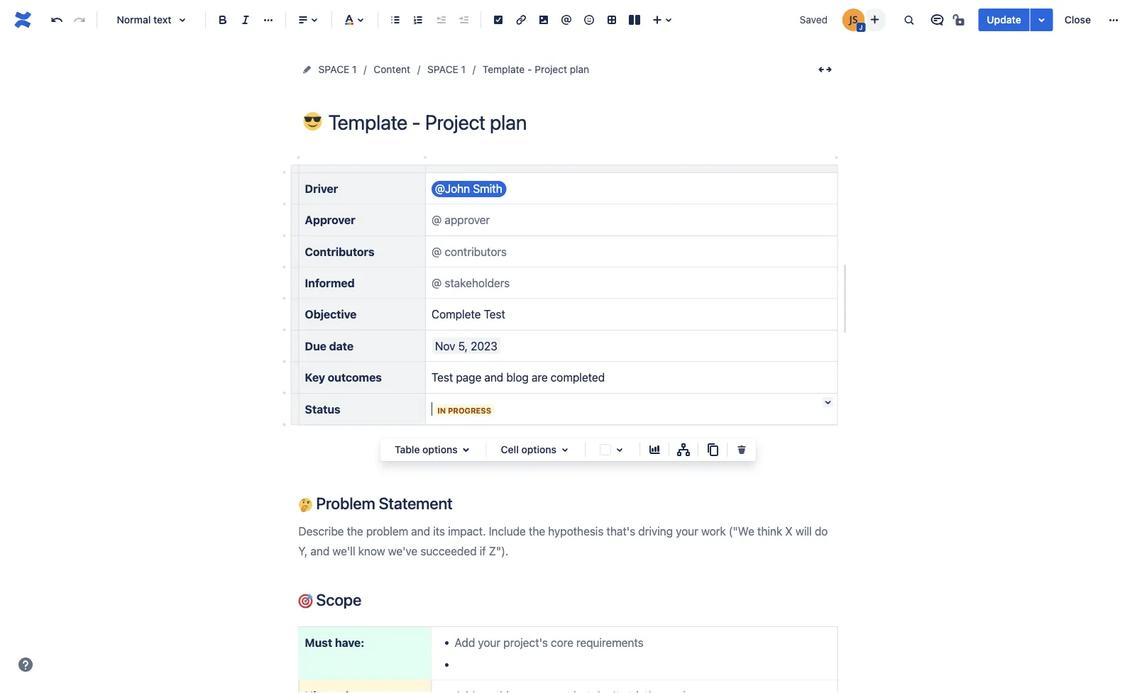 Task type: vqa. For each thing, say whether or not it's contained in the screenshot.
The Blog
yes



Task type: locate. For each thing, give the bounding box(es) containing it.
0 horizontal spatial test
[[432, 371, 453, 384]]

key
[[305, 371, 325, 384]]

test up 2023
[[484, 308, 505, 321]]

are
[[532, 371, 548, 384]]

have:
[[335, 636, 364, 649]]

nov
[[435, 339, 455, 353]]

2023
[[471, 339, 498, 353]]

complete
[[432, 308, 481, 321]]

1 space from the left
[[318, 64, 349, 75]]

problem statement
[[313, 494, 453, 513]]

numbered list ⌘⇧7 image
[[410, 11, 427, 28]]

1 options from the left
[[422, 444, 458, 456]]

1 left template
[[461, 64, 466, 75]]

blog
[[506, 371, 529, 384]]

space 1 for first space 1 link
[[318, 64, 357, 75]]

completed
[[551, 371, 605, 384]]

expand dropdown menu image
[[458, 442, 475, 459]]

options inside dropdown button
[[422, 444, 458, 456]]

bullet list ⌘⇧8 image
[[387, 11, 404, 28]]

cell options
[[501, 444, 556, 456]]

layouts image
[[626, 11, 643, 28]]

manage connected data image
[[675, 442, 692, 459]]

options
[[422, 444, 458, 456], [521, 444, 556, 456]]

2 space 1 from the left
[[427, 64, 466, 75]]

due date
[[305, 339, 354, 353]]

2 space from the left
[[427, 64, 458, 75]]

normal
[[117, 14, 151, 26]]

copy image
[[704, 442, 721, 459]]

plan
[[570, 64, 589, 75]]

0 horizontal spatial 1
[[352, 64, 357, 75]]

driver
[[305, 182, 338, 195]]

options inside popup button
[[521, 444, 556, 456]]

5,
[[458, 339, 468, 353]]

0 horizontal spatial space
[[318, 64, 349, 75]]

update
[[987, 14, 1021, 26]]

Main content area, start typing to enter text. text field
[[290, 155, 848, 693]]

1 left content
[[352, 64, 357, 75]]

confluence image
[[11, 9, 34, 31], [11, 9, 34, 31]]

progress
[[448, 406, 491, 415]]

1 horizontal spatial options
[[521, 444, 556, 456]]

close
[[1065, 14, 1091, 26]]

redo ⌘⇧z image
[[71, 11, 88, 28]]

test
[[484, 308, 505, 321], [432, 371, 453, 384]]

space 1 link right move this page icon
[[318, 61, 357, 78]]

informed
[[305, 276, 355, 290]]

1 horizontal spatial test
[[484, 308, 505, 321]]

space right move this page icon
[[318, 64, 349, 75]]

0 vertical spatial test
[[484, 308, 505, 321]]

@john
[[435, 182, 470, 195]]

space 1 link down outdent ⇧tab image
[[427, 61, 466, 78]]

1 horizontal spatial 1
[[461, 64, 466, 75]]

space 1 for 2nd space 1 link
[[427, 64, 466, 75]]

close button
[[1056, 9, 1100, 31]]

1 vertical spatial test
[[432, 371, 453, 384]]

find and replace image
[[900, 11, 917, 28]]

table image
[[603, 11, 620, 28]]

cell
[[501, 444, 519, 456]]

template
[[483, 64, 525, 75]]

options right cell
[[521, 444, 556, 456]]

help image
[[17, 657, 34, 674]]

:thinking: image
[[298, 498, 313, 512], [298, 498, 313, 512]]

content
[[374, 64, 410, 75]]

more image
[[1105, 11, 1122, 28]]

test page and blog are completed
[[432, 371, 605, 384]]

0 horizontal spatial space 1 link
[[318, 61, 357, 78]]

emoji image
[[581, 11, 598, 28]]

:sunglasses: image
[[303, 112, 322, 131], [303, 112, 322, 131]]

options right table
[[422, 444, 458, 456]]

space 1 down outdent ⇧tab image
[[427, 64, 466, 75]]

space 1 right move this page icon
[[318, 64, 357, 75]]

-
[[527, 64, 532, 75]]

normal text
[[117, 14, 171, 26]]

chart image
[[646, 442, 663, 459]]

1 horizontal spatial space 1 link
[[427, 61, 466, 78]]

space
[[318, 64, 349, 75], [427, 64, 458, 75]]

table options button
[[386, 442, 480, 459]]

content link
[[374, 61, 410, 78]]

0 horizontal spatial space 1
[[318, 64, 357, 75]]

2 1 from the left
[[461, 64, 466, 75]]

1 horizontal spatial space 1
[[427, 64, 466, 75]]

1 for 2nd space 1 link
[[461, 64, 466, 75]]

cell options button
[[492, 442, 579, 459]]

move this page image
[[301, 64, 313, 75]]

1 1 from the left
[[352, 64, 357, 75]]

1 horizontal spatial space
[[427, 64, 458, 75]]

outdent ⇧tab image
[[432, 11, 449, 28]]

test left page
[[432, 371, 453, 384]]

space 1 link
[[318, 61, 357, 78], [427, 61, 466, 78]]

space 1
[[318, 64, 357, 75], [427, 64, 466, 75]]

2 options from the left
[[521, 444, 556, 456]]

0 horizontal spatial options
[[422, 444, 458, 456]]

comment icon image
[[929, 11, 946, 28]]

space down outdent ⇧tab image
[[427, 64, 458, 75]]

1
[[352, 64, 357, 75], [461, 64, 466, 75]]

1 space 1 from the left
[[318, 64, 357, 75]]

project
[[535, 64, 567, 75]]

link image
[[512, 11, 530, 28]]

due
[[305, 339, 326, 353]]



Task type: describe. For each thing, give the bounding box(es) containing it.
update button
[[978, 9, 1030, 31]]

:dart: image
[[298, 594, 313, 609]]

invite to edit image
[[866, 11, 883, 28]]

remove image
[[733, 442, 750, 459]]

adjust update settings image
[[1033, 11, 1050, 28]]

saved
[[800, 14, 828, 26]]

expand dropdown menu image
[[556, 442, 574, 459]]

Give this page a title text field
[[328, 111, 838, 134]]

options for table options
[[422, 444, 458, 456]]

space for 2nd space 1 link
[[427, 64, 458, 75]]

objective
[[305, 308, 357, 321]]

table
[[395, 444, 420, 456]]

more formatting image
[[260, 11, 277, 28]]

no restrictions image
[[951, 11, 968, 28]]

john smith image
[[842, 9, 865, 31]]

statement
[[379, 494, 453, 513]]

align left image
[[295, 11, 312, 28]]

contributors
[[305, 245, 374, 258]]

add image, video, or file image
[[535, 11, 552, 28]]

action item image
[[490, 11, 507, 28]]

undo ⌘z image
[[48, 11, 65, 28]]

problem
[[316, 494, 375, 513]]

bold ⌘b image
[[214, 11, 231, 28]]

smith
[[473, 182, 502, 195]]

2 space 1 link from the left
[[427, 61, 466, 78]]

date
[[329, 339, 354, 353]]

key outcomes
[[305, 371, 382, 384]]

and
[[484, 371, 503, 384]]

cell background image
[[611, 442, 628, 459]]

1 space 1 link from the left
[[318, 61, 357, 78]]

must
[[305, 636, 332, 649]]

space for first space 1 link
[[318, 64, 349, 75]]

indent tab image
[[455, 11, 472, 28]]

table options
[[395, 444, 458, 456]]

scope
[[313, 590, 361, 609]]

in progress
[[437, 406, 491, 415]]

template - project plan link
[[483, 61, 589, 78]]

nov 5, 2023
[[435, 339, 498, 353]]

make page full-width image
[[817, 61, 834, 78]]

in
[[437, 406, 446, 415]]

normal text button
[[103, 4, 199, 35]]

italic ⌘i image
[[237, 11, 254, 28]]

text
[[153, 14, 171, 26]]

outcomes
[[328, 371, 382, 384]]

complete test
[[432, 308, 505, 321]]

1 for first space 1 link
[[352, 64, 357, 75]]

options for cell options
[[521, 444, 556, 456]]

approver
[[305, 213, 355, 227]]

status
[[305, 402, 340, 416]]

must have:
[[305, 636, 364, 649]]

mention image
[[558, 11, 575, 28]]

page
[[456, 371, 481, 384]]

:dart: image
[[298, 594, 313, 609]]

template - project plan
[[483, 64, 589, 75]]

@john smith
[[435, 182, 502, 195]]



